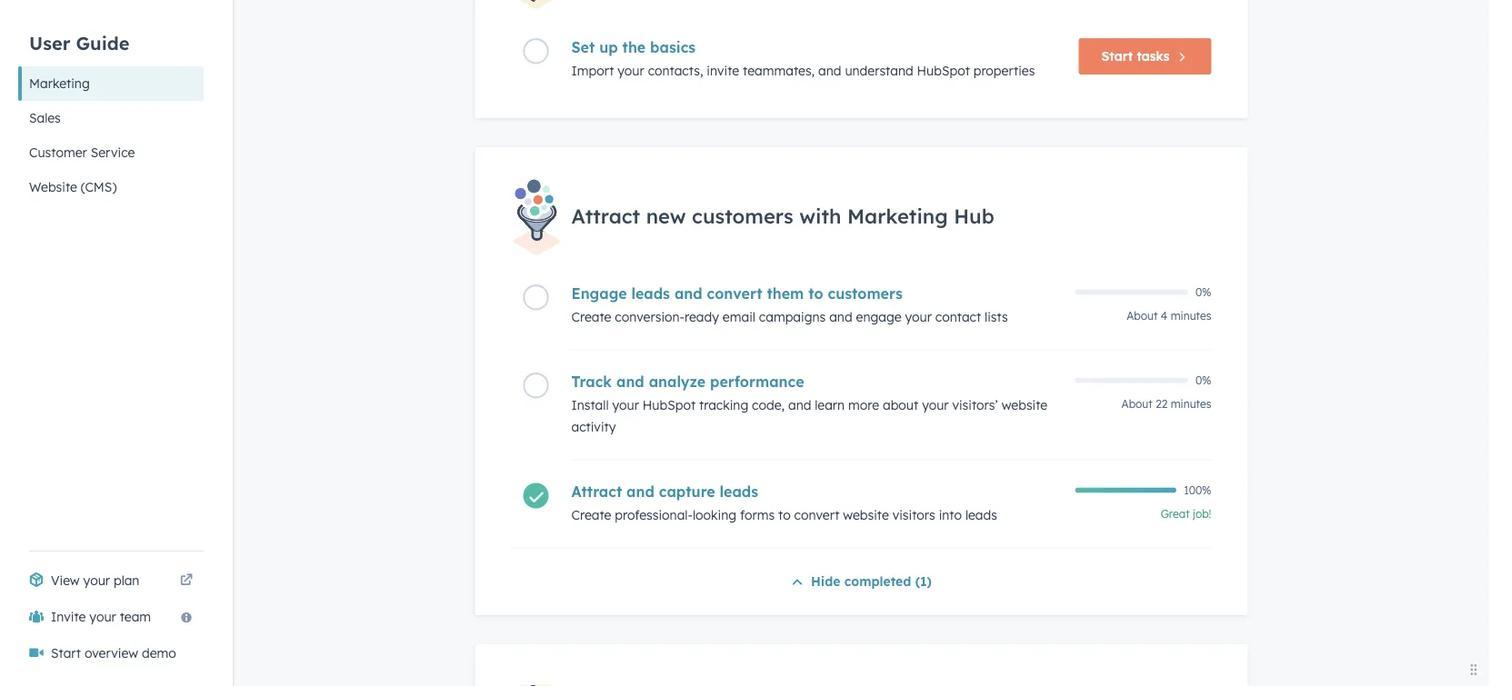 Task type: describe. For each thing, give the bounding box(es) containing it.
visitors
[[893, 507, 936, 523]]

install
[[572, 397, 609, 413]]

user guide
[[29, 31, 130, 54]]

your inside button
[[89, 609, 116, 625]]

4
[[1161, 309, 1168, 322]]

sales
[[29, 110, 61, 126]]

website inside track and analyze performance install your hubspot tracking code, and learn more about your visitors' website activity
[[1002, 397, 1048, 413]]

customer
[[29, 145, 87, 161]]

set up the basics import your contacts, invite teammates, and understand hubspot properties
[[572, 38, 1035, 79]]

0% for engage leads and convert them to customers
[[1196, 286, 1212, 299]]

invite your team button
[[18, 599, 204, 636]]

1 horizontal spatial leads
[[720, 482, 759, 501]]

job!
[[1193, 507, 1212, 521]]

invite
[[51, 609, 86, 625]]

100%
[[1184, 484, 1212, 497]]

hubspot inside track and analyze performance install your hubspot tracking code, and learn more about your visitors' website activity
[[643, 397, 696, 413]]

marketing button
[[18, 66, 204, 101]]

performance
[[710, 372, 804, 391]]

learn
[[815, 397, 845, 413]]

and up ready
[[675, 284, 703, 302]]

invite
[[707, 63, 740, 79]]

hide completed (1) button
[[791, 571, 932, 594]]

website
[[29, 179, 77, 195]]

website (cms)
[[29, 179, 117, 195]]

completed
[[845, 573, 912, 589]]

activity
[[572, 419, 616, 435]]

leads inside engage leads and convert them to customers create conversion-ready email campaigns and engage your contact lists
[[632, 284, 670, 302]]

attract and capture leads button
[[572, 482, 1065, 501]]

track and analyze performance button
[[572, 372, 1065, 391]]

plan
[[114, 573, 140, 589]]

hub
[[954, 203, 995, 228]]

your inside set up the basics import your contacts, invite teammates, and understand hubspot properties
[[618, 63, 645, 79]]

tasks
[[1137, 48, 1170, 64]]

great
[[1161, 507, 1190, 521]]

properties
[[974, 63, 1035, 79]]

track and analyze performance install your hubspot tracking code, and learn more about your visitors' website activity
[[572, 372, 1048, 435]]

invite your team
[[51, 609, 151, 625]]

analyze
[[649, 372, 706, 391]]

your right about
[[922, 397, 949, 413]]

and inside attract and capture leads create professional-looking forms to convert website visitors into leads
[[627, 482, 655, 501]]

[object object] complete progress bar
[[1075, 488, 1177, 493]]

start for start overview demo
[[51, 646, 81, 662]]

attract for attract and capture leads create professional-looking forms to convert website visitors into leads
[[572, 482, 622, 501]]

lists
[[985, 309, 1008, 325]]

set up the basics button
[[572, 38, 1065, 57]]

attract and capture leads create professional-looking forms to convert website visitors into leads
[[572, 482, 998, 523]]

view your plan link
[[18, 563, 204, 599]]

attract new customers with marketing hub
[[572, 203, 995, 228]]

sales button
[[18, 101, 204, 136]]

start overview demo
[[51, 646, 176, 662]]

about for engage leads and convert them to customers
[[1127, 309, 1158, 322]]

understand
[[845, 63, 914, 79]]

to inside engage leads and convert them to customers create conversion-ready email campaigns and engage your contact lists
[[809, 284, 824, 302]]

service
[[91, 145, 135, 161]]

start tasks
[[1102, 48, 1170, 64]]

overview
[[85, 646, 138, 662]]

website (cms) button
[[18, 170, 204, 205]]

about 4 minutes
[[1127, 309, 1212, 322]]

view your plan
[[51, 573, 140, 589]]

marketing inside marketing 'button'
[[29, 75, 90, 91]]

2 vertical spatial leads
[[966, 507, 998, 523]]

user
[[29, 31, 70, 54]]

guide
[[76, 31, 130, 54]]

and right track
[[617, 372, 645, 391]]

engage leads and convert them to customers create conversion-ready email campaigns and engage your contact lists
[[572, 284, 1008, 325]]

view
[[51, 573, 80, 589]]

your inside engage leads and convert them to customers create conversion-ready email campaigns and engage your contact lists
[[905, 309, 932, 325]]

them
[[767, 284, 804, 302]]

(1)
[[916, 573, 932, 589]]

2 link opens in a new window image from the top
[[180, 575, 193, 588]]

ready
[[685, 309, 719, 325]]

looking
[[693, 507, 737, 523]]



Task type: locate. For each thing, give the bounding box(es) containing it.
attract
[[572, 203, 640, 228], [572, 482, 622, 501]]

1 horizontal spatial hubspot
[[917, 63, 970, 79]]

attract inside attract and capture leads create professional-looking forms to convert website visitors into leads
[[572, 482, 622, 501]]

1 horizontal spatial customers
[[828, 284, 903, 302]]

convert down attract and capture leads button
[[795, 507, 840, 523]]

demo
[[142, 646, 176, 662]]

create down the engage
[[572, 309, 612, 325]]

team
[[120, 609, 151, 625]]

customers right new
[[692, 203, 794, 228]]

professional-
[[615, 507, 693, 523]]

engage
[[572, 284, 627, 302]]

create inside engage leads and convert them to customers create conversion-ready email campaigns and engage your contact lists
[[572, 309, 612, 325]]

your
[[618, 63, 645, 79], [905, 309, 932, 325], [613, 397, 639, 413], [922, 397, 949, 413], [83, 573, 110, 589], [89, 609, 116, 625]]

1 vertical spatial start
[[51, 646, 81, 662]]

leads up conversion- at the top left of the page
[[632, 284, 670, 302]]

start left tasks
[[1102, 48, 1133, 64]]

start tasks button
[[1079, 38, 1212, 75]]

0 vertical spatial about
[[1127, 309, 1158, 322]]

0 vertical spatial hubspot
[[917, 63, 970, 79]]

0% up about 22 minutes
[[1196, 374, 1212, 387]]

about for track and analyze performance
[[1122, 397, 1153, 411]]

code,
[[752, 397, 785, 413]]

start inside start overview demo link
[[51, 646, 81, 662]]

1 horizontal spatial marketing
[[848, 203, 948, 228]]

0% for track and analyze performance
[[1196, 374, 1212, 387]]

and up the professional-
[[627, 482, 655, 501]]

0 horizontal spatial hubspot
[[643, 397, 696, 413]]

22
[[1156, 397, 1168, 411]]

1 attract from the top
[[572, 203, 640, 228]]

your right "install"
[[613, 397, 639, 413]]

1 horizontal spatial start
[[1102, 48, 1133, 64]]

0 horizontal spatial marketing
[[29, 75, 90, 91]]

minutes for track and analyze performance
[[1171, 397, 1212, 411]]

customers up engage
[[828, 284, 903, 302]]

about
[[883, 397, 919, 413]]

marketing left hub
[[848, 203, 948, 228]]

teammates,
[[743, 63, 815, 79]]

contacts,
[[648, 63, 703, 79]]

1 vertical spatial attract
[[572, 482, 622, 501]]

convert up the email
[[707, 284, 763, 302]]

customers inside engage leads and convert them to customers create conversion-ready email campaigns and engage your contact lists
[[828, 284, 903, 302]]

to inside attract and capture leads create professional-looking forms to convert website visitors into leads
[[779, 507, 791, 523]]

create inside attract and capture leads create professional-looking forms to convert website visitors into leads
[[572, 507, 612, 523]]

website inside attract and capture leads create professional-looking forms to convert website visitors into leads
[[843, 507, 889, 523]]

into
[[939, 507, 962, 523]]

customers
[[692, 203, 794, 228], [828, 284, 903, 302]]

0 horizontal spatial customers
[[692, 203, 794, 228]]

1 vertical spatial 0%
[[1196, 374, 1212, 387]]

start overview demo link
[[18, 636, 204, 672]]

about
[[1127, 309, 1158, 322], [1122, 397, 1153, 411]]

1 vertical spatial convert
[[795, 507, 840, 523]]

hide
[[811, 573, 841, 589]]

start for start tasks
[[1102, 48, 1133, 64]]

0 vertical spatial website
[[1002, 397, 1048, 413]]

attract up the professional-
[[572, 482, 622, 501]]

and down engage leads and convert them to customers button
[[830, 309, 853, 325]]

great job!
[[1161, 507, 1212, 521]]

hubspot down analyze
[[643, 397, 696, 413]]

up
[[600, 38, 618, 57]]

0 horizontal spatial website
[[843, 507, 889, 523]]

your left plan
[[83, 573, 110, 589]]

1 vertical spatial customers
[[828, 284, 903, 302]]

1 horizontal spatial to
[[809, 284, 824, 302]]

0 vertical spatial attract
[[572, 203, 640, 228]]

about 22 minutes
[[1122, 397, 1212, 411]]

and inside set up the basics import your contacts, invite teammates, and understand hubspot properties
[[819, 63, 842, 79]]

0 vertical spatial 0%
[[1196, 286, 1212, 299]]

capture
[[659, 482, 715, 501]]

0 vertical spatial customers
[[692, 203, 794, 228]]

the
[[623, 38, 646, 57]]

hubspot left properties
[[917, 63, 970, 79]]

with
[[800, 203, 842, 228]]

minutes for engage leads and convert them to customers
[[1171, 309, 1212, 322]]

about left 22
[[1122, 397, 1153, 411]]

1 vertical spatial about
[[1122, 397, 1153, 411]]

0 vertical spatial minutes
[[1171, 309, 1212, 322]]

convert inside attract and capture leads create professional-looking forms to convert website visitors into leads
[[795, 507, 840, 523]]

to
[[809, 284, 824, 302], [779, 507, 791, 523]]

0 horizontal spatial convert
[[707, 284, 763, 302]]

1 vertical spatial hubspot
[[643, 397, 696, 413]]

start
[[1102, 48, 1133, 64], [51, 646, 81, 662]]

new
[[646, 203, 686, 228]]

0 vertical spatial create
[[572, 309, 612, 325]]

and
[[819, 63, 842, 79], [675, 284, 703, 302], [830, 309, 853, 325], [617, 372, 645, 391], [788, 397, 812, 413], [627, 482, 655, 501]]

website
[[1002, 397, 1048, 413], [843, 507, 889, 523]]

2 attract from the top
[[572, 482, 622, 501]]

1 vertical spatial marketing
[[848, 203, 948, 228]]

minutes
[[1171, 309, 1212, 322], [1171, 397, 1212, 411]]

minutes right the 4
[[1171, 309, 1212, 322]]

user guide views element
[[18, 0, 204, 205]]

1 create from the top
[[572, 309, 612, 325]]

engage
[[856, 309, 902, 325]]

start inside start tasks button
[[1102, 48, 1133, 64]]

convert
[[707, 284, 763, 302], [795, 507, 840, 523]]

2 create from the top
[[572, 507, 612, 523]]

website left visitors
[[843, 507, 889, 523]]

link opens in a new window image
[[180, 570, 193, 592], [180, 575, 193, 588]]

create
[[572, 309, 612, 325], [572, 507, 612, 523]]

1 minutes from the top
[[1171, 309, 1212, 322]]

1 horizontal spatial website
[[1002, 397, 1048, 413]]

campaigns
[[759, 309, 826, 325]]

your right engage
[[905, 309, 932, 325]]

create left the professional-
[[572, 507, 612, 523]]

and down track and analyze performance 'button'
[[788, 397, 812, 413]]

conversion-
[[615, 309, 685, 325]]

visitors'
[[953, 397, 998, 413]]

0 horizontal spatial to
[[779, 507, 791, 523]]

your left the team
[[89, 609, 116, 625]]

hubspot
[[917, 63, 970, 79], [643, 397, 696, 413]]

0 horizontal spatial leads
[[632, 284, 670, 302]]

website right visitors'
[[1002, 397, 1048, 413]]

convert inside engage leads and convert them to customers create conversion-ready email campaigns and engage your contact lists
[[707, 284, 763, 302]]

1 horizontal spatial convert
[[795, 507, 840, 523]]

0 vertical spatial marketing
[[29, 75, 90, 91]]

engage leads and convert them to customers button
[[572, 284, 1065, 302]]

0 horizontal spatial start
[[51, 646, 81, 662]]

email
[[723, 309, 756, 325]]

2 0% from the top
[[1196, 374, 1212, 387]]

attract for attract new customers with marketing hub
[[572, 203, 640, 228]]

to right forms
[[779, 507, 791, 523]]

1 vertical spatial minutes
[[1171, 397, 1212, 411]]

attract left new
[[572, 203, 640, 228]]

hubspot inside set up the basics import your contacts, invite teammates, and understand hubspot properties
[[917, 63, 970, 79]]

(cms)
[[81, 179, 117, 195]]

tracking
[[699, 397, 749, 413]]

1 vertical spatial to
[[779, 507, 791, 523]]

import
[[572, 63, 614, 79]]

marketing
[[29, 75, 90, 91], [848, 203, 948, 228]]

leads up forms
[[720, 482, 759, 501]]

more
[[849, 397, 880, 413]]

basics
[[650, 38, 696, 57]]

forms
[[740, 507, 775, 523]]

0 vertical spatial leads
[[632, 284, 670, 302]]

1 link opens in a new window image from the top
[[180, 570, 193, 592]]

to right them
[[809, 284, 824, 302]]

2 minutes from the top
[[1171, 397, 1212, 411]]

1 vertical spatial create
[[572, 507, 612, 523]]

and down set up the basics button
[[819, 63, 842, 79]]

0 vertical spatial to
[[809, 284, 824, 302]]

leads right into
[[966, 507, 998, 523]]

1 0% from the top
[[1196, 286, 1212, 299]]

1 vertical spatial leads
[[720, 482, 759, 501]]

marketing up sales
[[29, 75, 90, 91]]

about left the 4
[[1127, 309, 1158, 322]]

minutes right 22
[[1171, 397, 1212, 411]]

hide completed (1)
[[811, 573, 932, 589]]

set
[[572, 38, 595, 57]]

0% up about 4 minutes
[[1196, 286, 1212, 299]]

customer service button
[[18, 136, 204, 170]]

1 vertical spatial website
[[843, 507, 889, 523]]

track
[[572, 372, 612, 391]]

your down "the"
[[618, 63, 645, 79]]

0 vertical spatial start
[[1102, 48, 1133, 64]]

customer service
[[29, 145, 135, 161]]

0 vertical spatial convert
[[707, 284, 763, 302]]

2 horizontal spatial leads
[[966, 507, 998, 523]]

start down "invite"
[[51, 646, 81, 662]]

contact
[[936, 309, 981, 325]]



Task type: vqa. For each thing, say whether or not it's contained in the screenshot.
group
no



